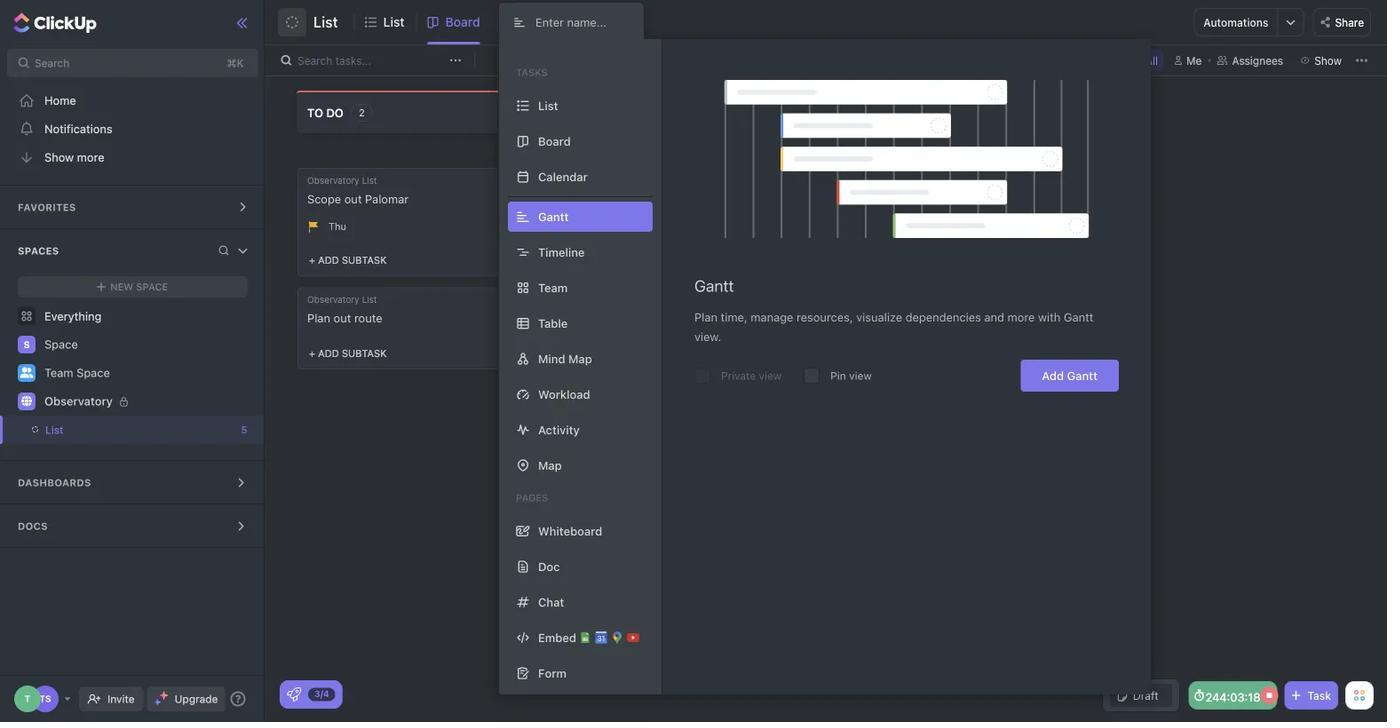 Task type: vqa. For each thing, say whether or not it's contained in the screenshot.
Add Embed
no



Task type: locate. For each thing, give the bounding box(es) containing it.
search up home
[[35, 57, 70, 69]]

task
[[1308, 690, 1332, 702]]

plan left drive
[[552, 249, 573, 261]]

0 horizontal spatial search
[[35, 57, 70, 69]]

plan drive link
[[541, 239, 759, 314]]

visualize
[[857, 311, 903, 324]]

more
[[77, 151, 104, 164], [1008, 311, 1036, 324]]

map down activity
[[538, 459, 562, 472]]

2 vertical spatial space
[[77, 366, 110, 380]]

1 vertical spatial gantt
[[1064, 311, 1094, 324]]

home link
[[0, 86, 265, 115]]

add
[[318, 255, 339, 266], [561, 321, 582, 333], [318, 348, 339, 359], [1043, 369, 1065, 383]]

docs
[[18, 521, 48, 532]]

board down in
[[538, 135, 571, 148]]

gantt inside plan time, manage resources, visualize dependencies and more with gantt view.
[[1064, 311, 1094, 324]]

team inside sidebar navigation
[[44, 366, 73, 380]]

search
[[298, 54, 333, 67], [35, 57, 70, 69]]

0
[[870, 107, 877, 119]]

with
[[1039, 311, 1061, 324]]

+ down scope
[[309, 255, 315, 266]]

more right and
[[1008, 311, 1036, 324]]

observatory list up plan out route
[[307, 295, 377, 305]]

1 horizontal spatial more
[[1008, 311, 1036, 324]]

1 horizontal spatial map
[[569, 352, 592, 366]]

observatory
[[307, 175, 360, 185], [550, 175, 602, 185], [307, 295, 360, 305], [44, 395, 113, 408]]

0 horizontal spatial list link
[[0, 416, 230, 444]]

progress
[[565, 106, 627, 119]]

out right scope
[[345, 192, 362, 205]]

0 vertical spatial observatory list
[[307, 175, 377, 185]]

list up the search tasks... text field
[[383, 15, 405, 29]]

observatory up plan out route
[[307, 295, 360, 305]]

private view
[[722, 370, 782, 382]]

space
[[136, 281, 168, 293], [44, 338, 78, 351], [77, 366, 110, 380]]

everything link
[[0, 302, 265, 331]]

calendar
[[538, 170, 588, 183]]

1 horizontal spatial view
[[850, 370, 872, 382]]

1 vertical spatial space
[[44, 338, 78, 351]]

plan left route
[[307, 312, 331, 325]]

0 vertical spatial list link
[[383, 0, 412, 44]]

+ add subtask up mind map
[[552, 321, 629, 333]]

board inside "link"
[[446, 15, 480, 29]]

0 vertical spatial board
[[446, 15, 480, 29]]

1
[[568, 216, 573, 229]]

list up dashboards
[[45, 424, 63, 436]]

0 vertical spatial more
[[77, 151, 104, 164]]

1 horizontal spatial list link
[[383, 0, 412, 44]]

plan drive
[[552, 249, 602, 261]]

team space link
[[44, 359, 249, 387]]

workload
[[538, 388, 591, 401]]

list link up the search tasks... text field
[[383, 0, 412, 44]]

list link
[[383, 0, 412, 44], [0, 416, 230, 444]]

1 vertical spatial more
[[1008, 311, 1036, 324]]

table
[[538, 317, 568, 330]]

dashboards
[[18, 477, 91, 489]]

view
[[528, 15, 556, 29]]

2 vertical spatial subtask
[[342, 348, 387, 359]]

drive
[[576, 249, 602, 261]]

subtask up route
[[342, 255, 387, 266]]

obser.
[[652, 192, 687, 205]]

1 observatory list from the top
[[307, 175, 377, 185]]

plan out route
[[307, 312, 383, 325]]

scope out palomar
[[307, 192, 409, 205]]

0 vertical spatial space
[[136, 281, 168, 293]]

out for palomar
[[345, 192, 362, 205]]

5
[[241, 424, 247, 436]]

list
[[314, 14, 338, 31], [383, 15, 405, 29], [538, 99, 558, 112], [362, 175, 377, 185], [362, 295, 377, 305], [45, 424, 63, 436]]

1 vertical spatial subtask
[[585, 321, 629, 333]]

embed
[[538, 631, 577, 645]]

team for team
[[538, 281, 568, 295]]

map right mind
[[569, 352, 592, 366]]

doc
[[538, 560, 560, 574]]

1 vertical spatial team
[[44, 366, 73, 380]]

1 vertical spatial observatory list
[[307, 295, 377, 305]]

tasks
[[516, 67, 548, 78]]

show
[[44, 151, 74, 164]]

2 observatory list from the top
[[307, 295, 377, 305]]

board left view "dropdown button"
[[446, 15, 480, 29]]

palomar
[[365, 192, 409, 205]]

observatory up scope
[[307, 175, 360, 185]]

0 horizontal spatial map
[[538, 459, 562, 472]]

list link down team space link
[[0, 416, 230, 444]]

manage
[[751, 311, 794, 324]]

map
[[569, 352, 592, 366], [538, 459, 562, 472]]

check
[[550, 192, 584, 205]]

team for team space
[[44, 366, 73, 380]]

activity
[[538, 423, 580, 437]]

mind
[[538, 352, 566, 366]]

+ up mind
[[552, 321, 558, 333]]

route
[[354, 312, 383, 325]]

subtask up mind map
[[585, 321, 629, 333]]

new space
[[110, 281, 168, 293]]

+ add subtask
[[309, 255, 387, 266], [552, 321, 629, 333], [309, 348, 387, 359]]

invite
[[108, 693, 135, 706]]

0 vertical spatial team
[[538, 281, 568, 295]]

observatory list up scope out palomar
[[307, 175, 377, 185]]

0 horizontal spatial board
[[446, 15, 480, 29]]

plan inside plan time, manage resources, visualize dependencies and more with gantt view.
[[695, 311, 718, 324]]

view button
[[498, 11, 561, 33]]

1 horizontal spatial plan
[[552, 249, 573, 261]]

me button
[[1168, 50, 1210, 71]]

share
[[1336, 16, 1365, 29]]

+ add subtask up plan out route
[[309, 255, 387, 266]]

and
[[985, 311, 1005, 324]]

plan
[[552, 249, 573, 261], [695, 311, 718, 324], [307, 312, 331, 325]]

user group image
[[20, 367, 33, 378]]

0 vertical spatial map
[[569, 352, 592, 366]]

+
[[309, 255, 315, 266], [552, 321, 558, 333], [309, 348, 315, 359]]

search left tasks...
[[298, 54, 333, 67]]

view right private
[[759, 370, 782, 382]]

search inside sidebar navigation
[[35, 57, 70, 69]]

1 view from the left
[[759, 370, 782, 382]]

plan for plan out route
[[307, 312, 331, 325]]

mind map
[[538, 352, 592, 366]]

+ down plan out route
[[309, 348, 315, 359]]

2 vertical spatial + add subtask
[[309, 348, 387, 359]]

Enter name... field
[[534, 15, 630, 30]]

team up table
[[538, 281, 568, 295]]

out left route
[[334, 312, 351, 325]]

out right check
[[587, 192, 605, 205]]

pin view
[[831, 370, 872, 382]]

out for route
[[334, 312, 351, 325]]

me
[[1187, 54, 1203, 67]]

search for search
[[35, 57, 70, 69]]

view right pin
[[850, 370, 872, 382]]

list up search tasks...
[[314, 14, 338, 31]]

0 horizontal spatial team
[[44, 366, 73, 380]]

1 vertical spatial board
[[538, 135, 571, 148]]

list down tasks
[[538, 99, 558, 112]]

2 view from the left
[[850, 370, 872, 382]]

search for search tasks...
[[298, 54, 333, 67]]

view
[[759, 370, 782, 382], [850, 370, 872, 382]]

244:03:18
[[1206, 690, 1261, 704]]

0 horizontal spatial plan
[[307, 312, 331, 325]]

in
[[550, 106, 562, 119]]

0 vertical spatial + add subtask
[[309, 255, 387, 266]]

team right user group "icon" on the left
[[44, 366, 73, 380]]

add down plan out route
[[318, 348, 339, 359]]

team space
[[44, 366, 110, 380]]

plan up view.
[[695, 311, 718, 324]]

1 horizontal spatial search
[[298, 54, 333, 67]]

0 horizontal spatial view
[[759, 370, 782, 382]]

2 vertical spatial +
[[309, 348, 315, 359]]

view for pin view
[[850, 370, 872, 382]]

notifications link
[[0, 115, 265, 143]]

2 horizontal spatial plan
[[695, 311, 718, 324]]

more down notifications
[[77, 151, 104, 164]]

space for team
[[77, 366, 110, 380]]

add up plan out route
[[318, 255, 339, 266]]

team
[[538, 281, 568, 295], [44, 366, 73, 380]]

observatory list
[[307, 175, 377, 185], [307, 295, 377, 305]]

observatory down team space
[[44, 395, 113, 408]]

plan for plan drive
[[552, 249, 573, 261]]

subtask down route
[[342, 348, 387, 359]]

1 horizontal spatial team
[[538, 281, 568, 295]]

form
[[538, 667, 567, 680]]

board link
[[446, 0, 488, 44]]

share button
[[1314, 8, 1372, 36]]

chat
[[538, 596, 564, 609]]

1 vertical spatial list link
[[0, 416, 230, 444]]

1 horizontal spatial board
[[538, 135, 571, 148]]

observatory list for plan
[[307, 295, 377, 305]]

0 horizontal spatial more
[[77, 151, 104, 164]]

scope
[[307, 192, 341, 205]]

timeline
[[538, 246, 585, 259]]

search tasks...
[[298, 54, 372, 67]]

space link
[[44, 331, 249, 359]]

out
[[345, 192, 362, 205], [587, 192, 605, 205], [334, 312, 351, 325]]

view for private view
[[759, 370, 782, 382]]

+ add subtask down plan out route
[[309, 348, 387, 359]]



Task type: describe. For each thing, give the bounding box(es) containing it.
2 vertical spatial gantt
[[1068, 369, 1098, 383]]

observatory list for scope
[[307, 175, 377, 185]]

0 vertical spatial gantt
[[695, 276, 734, 295]]

more inside sidebar navigation
[[77, 151, 104, 164]]

3/4
[[315, 689, 329, 699]]

favorites
[[18, 202, 76, 213]]

list inside button
[[314, 14, 338, 31]]

list up route
[[362, 295, 377, 305]]

⌘k
[[227, 57, 244, 69]]

sidebar navigation
[[0, 0, 265, 722]]

assignees
[[1233, 54, 1284, 67]]

list button
[[307, 3, 338, 42]]

favorites button
[[0, 186, 265, 228]]

onboarding checklist button image
[[287, 688, 301, 702]]

plan time, manage resources, visualize dependencies and more with gantt view.
[[695, 311, 1094, 343]]

in progress
[[550, 106, 627, 119]]

plan for plan time, manage resources, visualize dependencies and more with gantt view.
[[695, 311, 718, 324]]

0 vertical spatial subtask
[[342, 255, 387, 266]]

add down with
[[1043, 369, 1065, 383]]

globe image
[[21, 396, 32, 406]]

everything
[[44, 310, 102, 323]]

do
[[326, 106, 344, 119]]

assignees button
[[1210, 50, 1292, 71]]

1 vertical spatial +
[[552, 321, 558, 333]]

dependencies
[[906, 311, 982, 324]]

onboarding checklist button element
[[287, 688, 301, 702]]

check out rancho obser.
[[550, 192, 687, 205]]

show more
[[44, 151, 104, 164]]

rancho
[[608, 192, 648, 205]]

new
[[110, 281, 133, 293]]

upgrade link
[[147, 687, 225, 712]]

whiteboard
[[538, 525, 603, 538]]

Search tasks... text field
[[298, 48, 445, 73]]

0 vertical spatial +
[[309, 255, 315, 266]]

automations button
[[1195, 9, 1278, 36]]

to
[[307, 106, 323, 119]]

observatory link
[[44, 387, 249, 416]]

1 vertical spatial map
[[538, 459, 562, 472]]

out for rancho
[[587, 192, 605, 205]]

add up mind map
[[561, 321, 582, 333]]

resources,
[[797, 311, 854, 324]]

observatory inside sidebar navigation
[[44, 395, 113, 408]]

1 vertical spatial + add subtask
[[552, 321, 629, 333]]

private
[[722, 370, 756, 382]]

list up scope out palomar
[[362, 175, 377, 185]]

space for new
[[136, 281, 168, 293]]

upgrade
[[175, 693, 218, 706]]

time,
[[721, 311, 748, 324]]

tasks...
[[336, 54, 372, 67]]

notifications
[[44, 122, 113, 136]]

automations
[[1204, 16, 1269, 28]]

home
[[44, 94, 76, 107]]

pages
[[516, 492, 549, 504]]

to do
[[307, 106, 344, 119]]

2
[[359, 107, 365, 119]]

view.
[[695, 330, 722, 343]]

list inside sidebar navigation
[[45, 424, 63, 436]]

observatory up check
[[550, 175, 602, 185]]

more inside plan time, manage resources, visualize dependencies and more with gantt view.
[[1008, 311, 1036, 324]]

complete
[[793, 106, 855, 119]]

pin
[[831, 370, 847, 382]]

add gantt
[[1043, 369, 1098, 383]]



